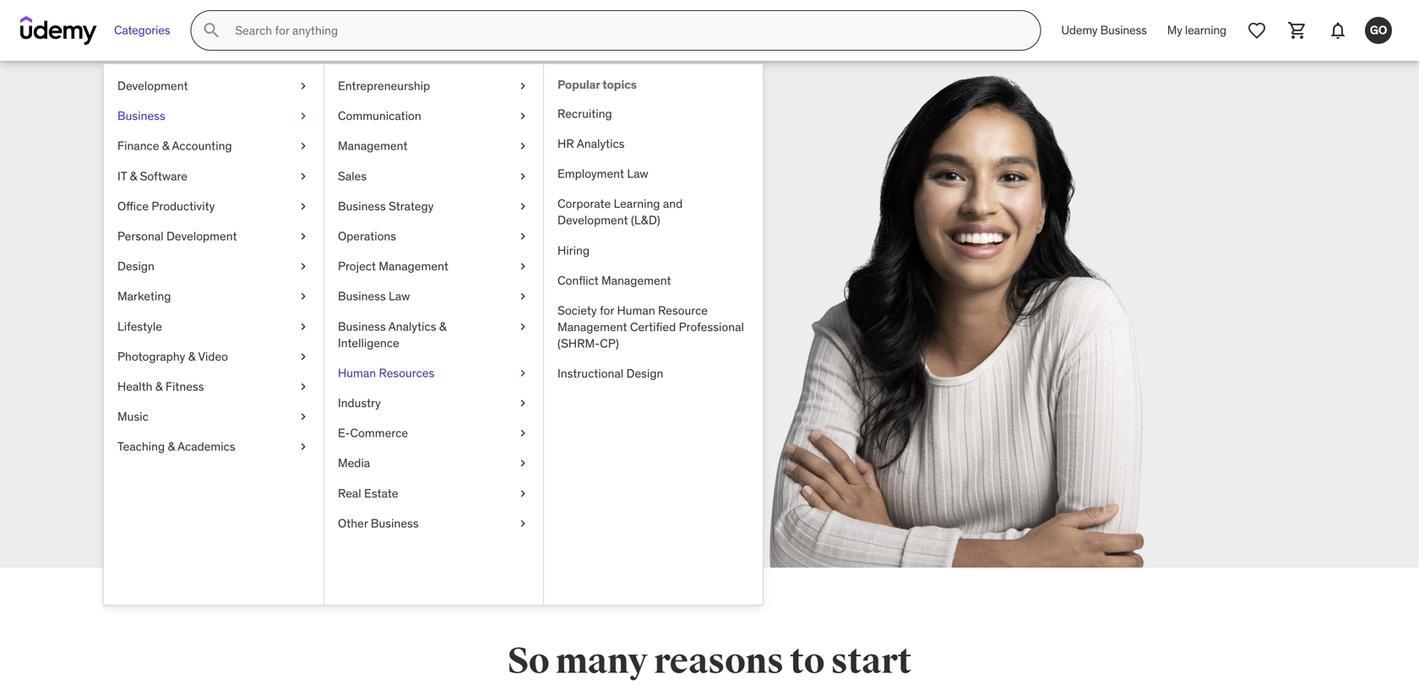 Task type: locate. For each thing, give the bounding box(es) containing it.
many
[[556, 639, 647, 683]]

photography & video
[[117, 349, 228, 364]]

analytics down business law "link"
[[388, 319, 436, 334]]

xsmall image for industry
[[516, 395, 530, 411]]

law down project management
[[389, 289, 410, 304]]

wishlist image
[[1247, 20, 1267, 41]]

xsmall image for design
[[296, 258, 310, 275]]

xsmall image
[[296, 78, 310, 94], [516, 78, 530, 94], [516, 108, 530, 124], [296, 138, 310, 154], [296, 198, 310, 215], [516, 198, 530, 215], [296, 258, 310, 275], [296, 288, 310, 305], [516, 288, 530, 305], [296, 318, 310, 335], [516, 318, 530, 335], [296, 378, 310, 395], [516, 395, 530, 411], [516, 425, 530, 442], [296, 439, 310, 455], [516, 455, 530, 472], [516, 515, 530, 532]]

0 vertical spatial design
[[117, 259, 154, 274]]

human up certified
[[617, 303, 655, 318]]

0 horizontal spatial design
[[117, 259, 154, 274]]

1 vertical spatial analytics
[[388, 319, 436, 334]]

& inside it & software link
[[130, 168, 137, 184]]

0 vertical spatial human
[[617, 303, 655, 318]]

xsmall image inside the teaching & academics link
[[296, 439, 310, 455]]

project
[[338, 259, 376, 274]]

xsmall image
[[296, 108, 310, 124], [516, 138, 530, 154], [296, 168, 310, 184], [516, 168, 530, 184], [296, 228, 310, 245], [516, 228, 530, 245], [516, 258, 530, 275], [296, 348, 310, 365], [516, 365, 530, 381], [296, 408, 310, 425], [516, 485, 530, 502]]

xsmall image inside the project management 'link'
[[516, 258, 530, 275]]

0 horizontal spatial analytics
[[388, 319, 436, 334]]

human up started
[[338, 365, 376, 380]]

& inside the teaching & academics link
[[168, 439, 175, 454]]

for
[[600, 303, 614, 318]]

xsmall image inside real estate link
[[516, 485, 530, 502]]

0 vertical spatial analytics
[[577, 136, 625, 151]]

corporate learning and development (l&d) link
[[544, 189, 763, 235]]

xsmall image for lifestyle
[[296, 318, 310, 335]]

and down employment law link
[[663, 196, 683, 211]]

0 horizontal spatial and
[[355, 316, 382, 336]]

law
[[627, 166, 648, 181], [389, 289, 410, 304]]

e-commerce link
[[324, 418, 543, 448]]

analytics up employment law
[[577, 136, 625, 151]]

lives
[[198, 338, 230, 358]]

xsmall image inside human resources link
[[516, 365, 530, 381]]

& right finance
[[162, 138, 169, 153]]

management inside management link
[[338, 138, 408, 153]]

xsmall image inside industry link
[[516, 395, 530, 411]]

xsmall image inside office productivity link
[[296, 198, 310, 215]]

popular topics
[[558, 77, 637, 92]]

business for business
[[117, 108, 165, 123]]

xsmall image for project management
[[516, 258, 530, 275]]

xsmall image for management
[[516, 138, 530, 154]]

an
[[261, 316, 279, 336]]

analytics inside business analytics & intelligence
[[388, 319, 436, 334]]

started
[[323, 385, 368, 402]]

xsmall image inside the communication link
[[516, 108, 530, 124]]

and
[[663, 196, 683, 211], [355, 316, 382, 336]]

including
[[251, 338, 317, 358]]

development inside personal development link
[[166, 228, 237, 244]]

law inside employment law link
[[627, 166, 648, 181]]

0 vertical spatial and
[[663, 196, 683, 211]]

1 horizontal spatial analytics
[[577, 136, 625, 151]]

operations
[[338, 228, 396, 244]]

management down hiring link
[[601, 273, 671, 288]]

business
[[1100, 23, 1147, 38], [117, 108, 165, 123], [338, 198, 386, 214], [338, 289, 386, 304], [338, 319, 386, 334], [371, 516, 419, 531]]

xsmall image inside design link
[[296, 258, 310, 275]]

industry
[[338, 395, 381, 411]]

xsmall image inside business law "link"
[[516, 288, 530, 305]]

sales
[[338, 168, 367, 184]]

1 vertical spatial law
[[389, 289, 410, 304]]

hr analytics
[[558, 136, 625, 151]]

& left video
[[188, 349, 195, 364]]

& inside the photography & video link
[[188, 349, 195, 364]]

xsmall image inside personal development link
[[296, 228, 310, 245]]

notifications image
[[1328, 20, 1348, 41]]

my
[[1167, 23, 1182, 38]]

business down estate
[[371, 516, 419, 531]]

xsmall image inside the photography & video link
[[296, 348, 310, 365]]

management down operations link
[[379, 259, 448, 274]]

xsmall image for business law
[[516, 288, 530, 305]]

it & software link
[[104, 161, 324, 191]]

instructional design link
[[544, 359, 763, 389]]

business inside "link"
[[338, 289, 386, 304]]

& right change
[[439, 319, 446, 334]]

xsmall image inside entrepreneurship link
[[516, 78, 530, 94]]

resource
[[658, 303, 708, 318]]

business law link
[[324, 281, 543, 311]]

xsmall image inside marketing link
[[296, 288, 310, 305]]

2 vertical spatial development
[[166, 228, 237, 244]]

1 horizontal spatial human
[[617, 303, 655, 318]]

my learning
[[1167, 23, 1227, 38]]

society for human resource management certified professional (shrm-cp) link
[[544, 296, 763, 359]]

law for business law
[[389, 289, 410, 304]]

udemy image
[[20, 16, 97, 45]]

estate
[[364, 486, 398, 501]]

&
[[162, 138, 169, 153], [130, 168, 137, 184], [439, 319, 446, 334], [188, 349, 195, 364], [155, 379, 163, 394], [168, 439, 175, 454]]

& right it
[[130, 168, 137, 184]]

xsmall image for office productivity
[[296, 198, 310, 215]]

xsmall image inside media link
[[516, 455, 530, 472]]

xsmall image inside business analytics & intelligence link
[[516, 318, 530, 335]]

1 vertical spatial human
[[338, 365, 376, 380]]

xsmall image inside lifestyle link
[[296, 318, 310, 335]]

business inside business analytics & intelligence
[[338, 319, 386, 334]]

law up learning
[[627, 166, 648, 181]]

commerce
[[350, 425, 408, 441]]

analytics for hr
[[577, 136, 625, 151]]

submit search image
[[201, 20, 222, 41]]

photography & video link
[[104, 342, 324, 372]]

teaching
[[117, 439, 165, 454]]

xsmall image for entrepreneurship
[[516, 78, 530, 94]]

& right health
[[155, 379, 163, 394]]

& inside business analytics & intelligence
[[439, 319, 446, 334]]

law inside business law "link"
[[389, 289, 410, 304]]

fitness
[[165, 379, 204, 394]]

management up (shrm-
[[558, 319, 627, 335]]

come teach with us become an instructor and change lives — including your own
[[198, 211, 439, 358]]

0 horizontal spatial law
[[389, 289, 410, 304]]

other
[[338, 516, 368, 531]]

Search for anything text field
[[232, 16, 1020, 45]]

hiring
[[558, 243, 590, 258]]

xsmall image inside management link
[[516, 138, 530, 154]]

xsmall image for human resources
[[516, 365, 530, 381]]

go
[[1370, 22, 1387, 38]]

office productivity
[[117, 198, 215, 214]]

become
[[198, 316, 257, 336]]

0 horizontal spatial human
[[338, 365, 376, 380]]

real estate link
[[324, 478, 543, 508]]

video
[[198, 349, 228, 364]]

development down the corporate
[[558, 213, 628, 228]]

& inside finance & accounting link
[[162, 138, 169, 153]]

business strategy link
[[324, 191, 543, 221]]

xsmall image for business analytics & intelligence
[[516, 318, 530, 335]]

design down society for human resource management certified professional (shrm-cp)
[[626, 366, 663, 381]]

xsmall image for personal development
[[296, 228, 310, 245]]

0 vertical spatial law
[[627, 166, 648, 181]]

xsmall image inside music link
[[296, 408, 310, 425]]

other business link
[[324, 508, 543, 539]]

it
[[117, 168, 127, 184]]

xsmall image inside business strategy link
[[516, 198, 530, 215]]

—
[[234, 338, 247, 358]]

human
[[617, 303, 655, 318], [338, 365, 376, 380]]

xsmall image inside e-commerce link
[[516, 425, 530, 442]]

business up intelligence
[[338, 319, 386, 334]]

xsmall image inside it & software link
[[296, 168, 310, 184]]

conflict
[[558, 273, 599, 288]]

xsmall image inside finance & accounting link
[[296, 138, 310, 154]]

intelligence
[[338, 335, 399, 350]]

productivity
[[152, 198, 215, 214]]

& inside health & fitness link
[[155, 379, 163, 394]]

real estate
[[338, 486, 398, 501]]

business up finance
[[117, 108, 165, 123]]

analytics
[[577, 136, 625, 151], [388, 319, 436, 334]]

development down categories dropdown button
[[117, 78, 188, 93]]

business analytics & intelligence link
[[324, 311, 543, 358]]

development down office productivity link
[[166, 228, 237, 244]]

office productivity link
[[104, 191, 324, 221]]

entrepreneurship
[[338, 78, 430, 93]]

business down project
[[338, 289, 386, 304]]

employment
[[558, 166, 624, 181]]

recruiting link
[[544, 99, 763, 129]]

xsmall image inside sales link
[[516, 168, 530, 184]]

business up operations
[[338, 198, 386, 214]]

development inside corporate learning and development (l&d)
[[558, 213, 628, 228]]

health & fitness
[[117, 379, 204, 394]]

society
[[558, 303, 597, 318]]

management down communication
[[338, 138, 408, 153]]

xsmall image for development
[[296, 78, 310, 94]]

xsmall image inside health & fitness link
[[296, 378, 310, 395]]

xsmall image inside development link
[[296, 78, 310, 94]]

& right teaching
[[168, 439, 175, 454]]

xsmall image inside the 'business' link
[[296, 108, 310, 124]]

0 vertical spatial development
[[117, 78, 188, 93]]

design down personal
[[117, 259, 154, 274]]

so
[[508, 639, 549, 683]]

management link
[[324, 131, 543, 161]]

it & software
[[117, 168, 188, 184]]

to
[[790, 639, 825, 683]]

& for fitness
[[155, 379, 163, 394]]

1 horizontal spatial design
[[626, 366, 663, 381]]

1 vertical spatial design
[[626, 366, 663, 381]]

xsmall image inside operations link
[[516, 228, 530, 245]]

business right udemy
[[1100, 23, 1147, 38]]

xsmall image inside other business 'link'
[[516, 515, 530, 532]]

professional
[[679, 319, 744, 335]]

and inside corporate learning and development (l&d)
[[663, 196, 683, 211]]

analytics inside human resources "element"
[[577, 136, 625, 151]]

(l&d)
[[631, 213, 660, 228]]

1 horizontal spatial and
[[663, 196, 683, 211]]

1 horizontal spatial law
[[627, 166, 648, 181]]

real
[[338, 486, 361, 501]]

1 vertical spatial and
[[355, 316, 382, 336]]

xsmall image for marketing
[[296, 288, 310, 305]]

1 vertical spatial development
[[558, 213, 628, 228]]

and up own
[[355, 316, 382, 336]]



Task type: vqa. For each thing, say whether or not it's contained in the screenshot.
160 associated with Example: Complete a case study to manage a project from conception to completion Text Box
no



Task type: describe. For each thing, give the bounding box(es) containing it.
udemy
[[1061, 23, 1098, 38]]

& for accounting
[[162, 138, 169, 153]]

human resources
[[338, 365, 434, 380]]

certified
[[630, 319, 676, 335]]

xsmall image for business strategy
[[516, 198, 530, 215]]

xsmall image for health & fitness
[[296, 378, 310, 395]]

and inside come teach with us become an instructor and change lives — including your own
[[355, 316, 382, 336]]

change
[[386, 316, 439, 336]]

business strategy
[[338, 198, 434, 214]]

get started link
[[198, 373, 468, 414]]

accounting
[[172, 138, 232, 153]]

& for video
[[188, 349, 195, 364]]

topics
[[602, 77, 637, 92]]

udemy business
[[1061, 23, 1147, 38]]

media link
[[324, 448, 543, 478]]

own
[[355, 338, 385, 358]]

business for business strategy
[[338, 198, 386, 214]]

hr
[[558, 136, 574, 151]]

society for human resource management certified professional (shrm-cp)
[[558, 303, 744, 351]]

recruiting
[[558, 106, 612, 121]]

learning
[[614, 196, 660, 211]]

xsmall image for e-commerce
[[516, 425, 530, 442]]

marketing link
[[104, 281, 324, 311]]

employment law
[[558, 166, 648, 181]]

us
[[295, 258, 340, 311]]

media
[[338, 455, 370, 471]]

with
[[198, 258, 287, 311]]

analytics for business
[[388, 319, 436, 334]]

categories
[[114, 23, 170, 38]]

teach
[[321, 211, 431, 264]]

shopping cart with 0 items image
[[1287, 20, 1308, 41]]

go link
[[1358, 10, 1399, 51]]

conflict management
[[558, 273, 671, 288]]

operations link
[[324, 221, 543, 251]]

xsmall image for real estate
[[516, 485, 530, 502]]

design link
[[104, 251, 324, 281]]

development inside development link
[[117, 78, 188, 93]]

xsmall image for operations
[[516, 228, 530, 245]]

management inside society for human resource management certified professional (shrm-cp)
[[558, 319, 627, 335]]

design inside human resources "element"
[[626, 366, 663, 381]]

instructor
[[282, 316, 352, 336]]

xsmall image for other business
[[516, 515, 530, 532]]

lifestyle
[[117, 319, 162, 334]]

sales link
[[324, 161, 543, 191]]

personal
[[117, 228, 164, 244]]

project management link
[[324, 251, 543, 281]]

udemy business link
[[1051, 10, 1157, 51]]

communication
[[338, 108, 421, 123]]

communication link
[[324, 101, 543, 131]]

& for academics
[[168, 439, 175, 454]]

categories button
[[104, 10, 180, 51]]

employment law link
[[544, 159, 763, 189]]

corporate
[[558, 196, 611, 211]]

strategy
[[389, 198, 434, 214]]

academics
[[178, 439, 235, 454]]

lifestyle link
[[104, 311, 324, 342]]

get
[[297, 385, 320, 402]]

instructional design
[[558, 366, 663, 381]]

business inside 'link'
[[371, 516, 419, 531]]

popular
[[558, 77, 600, 92]]

xsmall image for music
[[296, 408, 310, 425]]

project management
[[338, 259, 448, 274]]

my learning link
[[1157, 10, 1237, 51]]

& for software
[[130, 168, 137, 184]]

human inside society for human resource management certified professional (shrm-cp)
[[617, 303, 655, 318]]

health & fitness link
[[104, 372, 324, 402]]

corporate learning and development (l&d)
[[558, 196, 683, 228]]

xsmall image for business
[[296, 108, 310, 124]]

management inside conflict management link
[[601, 273, 671, 288]]

cp)
[[600, 336, 619, 351]]

instructional
[[558, 366, 624, 381]]

teaching & academics
[[117, 439, 235, 454]]

xsmall image for finance & accounting
[[296, 138, 310, 154]]

human resources element
[[543, 64, 763, 605]]

human resources link
[[324, 358, 543, 388]]

teaching & academics link
[[104, 432, 324, 462]]

music
[[117, 409, 148, 424]]

xsmall image for photography & video
[[296, 348, 310, 365]]

xsmall image for media
[[516, 455, 530, 472]]

law for employment law
[[627, 166, 648, 181]]

hiring link
[[544, 235, 763, 266]]

resources
[[379, 365, 434, 380]]

your
[[321, 338, 351, 358]]

xsmall image for communication
[[516, 108, 530, 124]]

finance
[[117, 138, 159, 153]]

office
[[117, 198, 149, 214]]

personal development
[[117, 228, 237, 244]]

music link
[[104, 402, 324, 432]]

business for business analytics & intelligence
[[338, 319, 386, 334]]

business law
[[338, 289, 410, 304]]

business analytics & intelligence
[[338, 319, 446, 350]]

entrepreneurship link
[[324, 71, 543, 101]]

get started
[[297, 385, 368, 402]]

conflict management link
[[544, 266, 763, 296]]

other business
[[338, 516, 419, 531]]

software
[[140, 168, 188, 184]]

xsmall image for sales
[[516, 168, 530, 184]]

finance & accounting
[[117, 138, 232, 153]]

xsmall image for it & software
[[296, 168, 310, 184]]

personal development link
[[104, 221, 324, 251]]

health
[[117, 379, 152, 394]]

management inside the project management 'link'
[[379, 259, 448, 274]]

finance & accounting link
[[104, 131, 324, 161]]

come
[[198, 211, 314, 264]]

business for business law
[[338, 289, 386, 304]]

xsmall image for teaching & academics
[[296, 439, 310, 455]]

industry link
[[324, 388, 543, 418]]



